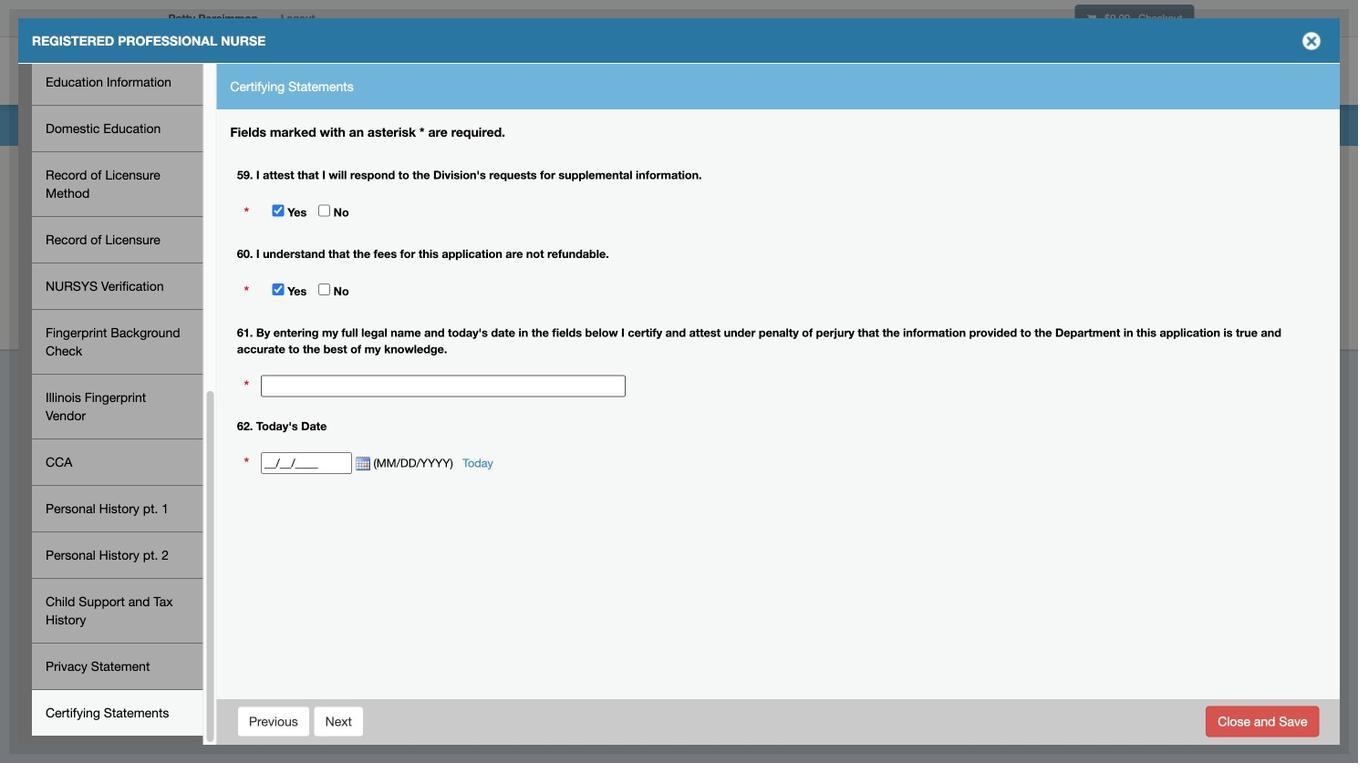 Task type: describe. For each thing, give the bounding box(es) containing it.
chevron down image
[[1160, 53, 1180, 72]]



Task type: vqa. For each thing, say whether or not it's contained in the screenshot.
option
yes



Task type: locate. For each thing, give the bounding box(es) containing it.
None checkbox
[[272, 205, 284, 217], [272, 284, 284, 296], [318, 284, 330, 296], [272, 205, 284, 217], [272, 284, 284, 296], [318, 284, 330, 296]]

shopping cart image
[[1087, 13, 1097, 23]]

None button
[[237, 707, 310, 738], [314, 707, 364, 738], [1207, 707, 1320, 738], [237, 707, 310, 738], [314, 707, 364, 738], [1207, 707, 1320, 738]]

None text field
[[261, 376, 626, 397]]

1 chevron down image from the top
[[1160, 0, 1180, 12]]

None checkbox
[[318, 205, 330, 217]]

close window image
[[1298, 26, 1327, 56]]

None image field
[[352, 457, 370, 472]]

chevron down image
[[1160, 0, 1180, 12], [1160, 23, 1180, 42]]

None text field
[[261, 453, 352, 475]]

0 vertical spatial chevron down image
[[1160, 0, 1180, 12]]

2 chevron down image from the top
[[1160, 23, 1180, 42]]

illinois department of financial and professional regulation image
[[159, 41, 575, 99]]

1 vertical spatial chevron down image
[[1160, 23, 1180, 42]]



